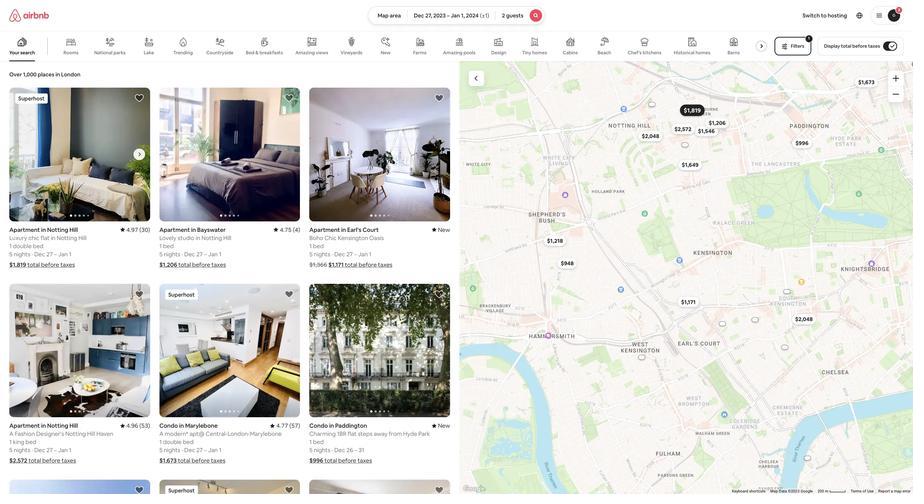 Task type: vqa. For each thing, say whether or not it's contained in the screenshot.
messages within the Dialog
no



Task type: locate. For each thing, give the bounding box(es) containing it.
1 vertical spatial $2,572
[[9, 457, 27, 465]]

0 horizontal spatial a
[[9, 430, 13, 438]]

1 horizontal spatial $1,171
[[681, 299, 696, 306]]

a
[[9, 430, 13, 438], [159, 430, 163, 438]]

1 horizontal spatial homes
[[696, 50, 710, 56]]

bed inside apartment in notting hill a fashion designer's notting hill haven 1 king bed 5 nights · dec 27 – jan 1 $2,572 total before taxes
[[26, 439, 36, 446]]

apartment up chic
[[309, 226, 340, 233]]

0 horizontal spatial condo
[[159, 422, 178, 430]]

homes right tiny
[[532, 50, 547, 56]]

apartment for studio
[[159, 226, 190, 233]]

total down "fashion"
[[29, 457, 41, 465]]

nights down king
[[14, 447, 30, 454]]

over 1,000 places in london
[[9, 71, 80, 78]]

– inside apartment in notting hill a fashion designer's notting hill haven 1 king bed 5 nights · dec 27 – jan 1 $2,572 total before taxes
[[54, 447, 57, 454]]

(4)
[[293, 226, 300, 233]]

4.75 (4)
[[280, 226, 300, 233]]

0 horizontal spatial $2,048 button
[[638, 131, 663, 142]]

total inside button
[[841, 43, 851, 49]]

notting
[[47, 226, 68, 233], [57, 234, 77, 242], [202, 234, 222, 242], [47, 422, 68, 430], [65, 430, 86, 438]]

zoom out image
[[893, 91, 899, 97]]

apartment up lovely
[[159, 226, 190, 233]]

1 horizontal spatial flat
[[348, 430, 357, 438]]

nights inside apartment in notting hill a fashion designer's notting hill haven 1 king bed 5 nights · dec 27 – jan 1 $2,572 total before taxes
[[14, 447, 30, 454]]

1,000
[[23, 71, 37, 78]]

a up king
[[9, 430, 13, 438]]

condo inside condo in marylebone a modern* apt@ central-london-marylebone 1 double bed 5 nights · dec 27 – jan 1 $1,673 total before taxes
[[159, 422, 178, 430]]

$1,819 up $2,572 button on the top right
[[684, 107, 701, 114]]

historical
[[674, 50, 695, 56]]

boho
[[309, 234, 323, 242]]

double down luxury on the top of the page
[[13, 242, 32, 250]]

0 horizontal spatial $1,206
[[159, 261, 177, 268]]

apartment inside apartment in bayswater lovely studio in notting hill 1 bed 5 nights · dec 27 – jan 1 $1,206 total before taxes
[[159, 226, 190, 233]]

apartment up luxury on the top of the page
[[9, 226, 40, 233]]

hill
[[69, 226, 78, 233], [78, 234, 87, 242], [223, 234, 231, 242], [69, 422, 78, 430], [87, 430, 95, 438]]

$1,819 down luxury on the top of the page
[[9, 261, 26, 268]]

your search
[[9, 50, 35, 56]]

1 horizontal spatial a
[[159, 430, 163, 438]]

1 horizontal spatial 2
[[898, 7, 900, 12]]

vineyards
[[341, 50, 362, 56]]

dec inside apartment in bayswater lovely studio in notting hill 1 bed 5 nights · dec 27 – jan 1 $1,206 total before taxes
[[184, 251, 195, 258]]

condo
[[159, 422, 178, 430], [309, 422, 328, 430]]

total inside apartment in notting hill a fashion designer's notting hill haven 1 king bed 5 nights · dec 27 – jan 1 $2,572 total before taxes
[[29, 457, 41, 465]]

0 vertical spatial $1,206
[[709, 119, 725, 126]]

0 horizontal spatial $2,572
[[9, 457, 27, 465]]

fashion
[[15, 430, 35, 438]]

0 vertical spatial $2,048
[[642, 133, 659, 140]]

0 horizontal spatial homes
[[532, 50, 547, 56]]

in inside apartment in earl's court boho chic kensington oasis 1 bed 5 nights · dec 27 – jan 1 $1,366 $1,171 total before taxes
[[341, 226, 346, 233]]

0 horizontal spatial marylebone
[[185, 422, 218, 430]]

in inside apartment in notting hill a fashion designer's notting hill haven 1 king bed 5 nights · dec 27 – jan 1 $2,572 total before taxes
[[41, 422, 46, 430]]

$2,572 button
[[671, 124, 695, 134]]

design
[[491, 50, 506, 56]]

apartment inside apartment in earl's court boho chic kensington oasis 1 bed 5 nights · dec 27 – jan 1 $1,366 $1,171 total before taxes
[[309, 226, 340, 233]]

total down modern*
[[178, 457, 190, 465]]

farms
[[413, 50, 426, 56]]

1 horizontal spatial amazing
[[443, 50, 463, 56]]

1 horizontal spatial condo
[[309, 422, 328, 430]]

taxes
[[868, 43, 880, 49], [60, 261, 75, 268], [211, 261, 226, 268], [378, 261, 392, 268], [62, 457, 76, 465], [211, 457, 225, 465], [358, 457, 372, 465]]

4.96
[[126, 422, 138, 430]]

flat
[[41, 234, 50, 242], [348, 430, 357, 438]]

nights down luxury on the top of the page
[[14, 251, 30, 258]]

0 horizontal spatial amazing
[[295, 50, 315, 56]]

$2,572 down $1,819 button
[[674, 126, 691, 133]]

$1,218 button
[[543, 235, 566, 246]]

before
[[852, 43, 867, 49], [41, 261, 59, 268], [192, 261, 210, 268], [359, 261, 377, 268], [42, 457, 60, 465], [192, 457, 210, 465], [338, 457, 356, 465]]

court
[[363, 226, 379, 233]]

0 horizontal spatial $1,171
[[328, 261, 344, 268]]

marylebone up the apt@
[[185, 422, 218, 430]]

$1,819
[[684, 107, 701, 114], [9, 261, 26, 268]]

nights down modern*
[[164, 447, 180, 454]]

2 guests
[[502, 12, 523, 19]]

$2,572 down king
[[9, 457, 27, 465]]

200
[[818, 489, 824, 494]]

– inside search field
[[447, 12, 450, 19]]

– inside condo in marylebone a modern* apt@ central-london-marylebone 1 double bed 5 nights · dec 27 – jan 1 $1,673 total before taxes
[[204, 447, 207, 454]]

nights inside condo in marylebone a modern* apt@ central-london-marylebone 1 double bed 5 nights · dec 27 – jan 1 $1,673 total before taxes
[[164, 447, 180, 454]]

0 horizontal spatial $1,673
[[159, 457, 177, 465]]

nights up the $1,366
[[314, 251, 330, 258]]

before inside button
[[852, 43, 867, 49]]

nights inside apartment in earl's court boho chic kensington oasis 1 bed 5 nights · dec 27 – jan 1 $1,366 $1,171 total before taxes
[[314, 251, 330, 258]]

taxes inside apartment in notting hill a fashion designer's notting hill haven 1 king bed 5 nights · dec 27 – jan 1 $2,572 total before taxes
[[62, 457, 76, 465]]

27,
[[425, 12, 432, 19]]

(53)
[[139, 422, 150, 430]]

1 horizontal spatial $2,048
[[795, 316, 813, 323]]

flat right chic
[[41, 234, 50, 242]]

2 inside dropdown button
[[898, 7, 900, 12]]

dec inside condo in paddington charming 1br flat steps away from hyde park 1 bed 5 nights · dec 26 – 31 $996 total before taxes
[[334, 447, 345, 454]]

$1,673 inside condo in marylebone a modern* apt@ central-london-marylebone 1 double bed 5 nights · dec 27 – jan 1 $1,673 total before taxes
[[159, 457, 177, 465]]

0 vertical spatial map
[[378, 12, 389, 19]]

1 horizontal spatial double
[[163, 439, 182, 446]]

none search field containing map area
[[368, 6, 545, 25]]

map for map area
[[378, 12, 389, 19]]

· inside apartment in notting hill luxury chic flat in notting hill 1 double bed 5 nights · dec 27 – jan 1 $1,819 total before taxes
[[32, 251, 33, 258]]

1 vertical spatial new
[[438, 226, 450, 233]]

dec inside apartment in notting hill luxury chic flat in notting hill 1 double bed 5 nights · dec 27 – jan 1 $1,819 total before taxes
[[34, 251, 45, 258]]

$1,206 down lovely
[[159, 261, 177, 268]]

1 horizontal spatial $996
[[795, 140, 808, 147]]

kitchens
[[643, 50, 661, 56]]

1,
[[461, 12, 465, 19]]

1 vertical spatial flat
[[348, 430, 357, 438]]

in
[[55, 71, 60, 78], [41, 226, 46, 233], [191, 226, 196, 233], [341, 226, 346, 233], [51, 234, 55, 242], [196, 234, 200, 242], [41, 422, 46, 430], [179, 422, 184, 430], [329, 422, 334, 430]]

nights inside apartment in bayswater lovely studio in notting hill 1 bed 5 nights · dec 27 – jan 1 $1,206 total before taxes
[[164, 251, 180, 258]]

0 vertical spatial marylebone
[[185, 422, 218, 430]]

1 condo from the left
[[159, 422, 178, 430]]

1 horizontal spatial $1,819
[[684, 107, 701, 114]]

marylebone down 4.77
[[250, 430, 282, 438]]

$2,048 button
[[638, 131, 663, 142], [792, 314, 816, 325]]

studio
[[178, 234, 194, 242]]

add to wishlist: aparthotel in london image
[[435, 486, 444, 494]]

condo in marylebone a modern* apt@ central-london-marylebone 1 double bed 5 nights · dec 27 – jan 1 $1,673 total before taxes
[[159, 422, 282, 465]]

$1,819 inside button
[[684, 107, 701, 114]]

total right display
[[841, 43, 851, 49]]

0 horizontal spatial flat
[[41, 234, 50, 242]]

2 inside button
[[502, 12, 505, 19]]

homes for historical homes
[[696, 50, 710, 56]]

double inside condo in marylebone a modern* apt@ central-london-marylebone 1 double bed 5 nights · dec 27 – jan 1 $1,673 total before taxes
[[163, 439, 182, 446]]

bed down the apt@
[[183, 439, 194, 446]]

0 vertical spatial $2,572
[[674, 126, 691, 133]]

bed down chic
[[33, 242, 44, 250]]

$948 button
[[557, 258, 577, 269]]

in inside condo in marylebone a modern* apt@ central-london-marylebone 1 double bed 5 nights · dec 27 – jan 1 $1,673 total before taxes
[[179, 422, 184, 430]]

bed inside apartment in bayswater lovely studio in notting hill 1 bed 5 nights · dec 27 – jan 1 $1,206 total before taxes
[[163, 242, 174, 250]]

total
[[841, 43, 851, 49], [27, 261, 40, 268], [178, 261, 191, 268], [345, 261, 357, 268], [29, 457, 41, 465], [178, 457, 190, 465], [325, 457, 337, 465]]

double down modern*
[[163, 439, 182, 446]]

1 vertical spatial double
[[163, 439, 182, 446]]

1 vertical spatial map
[[770, 489, 778, 494]]

area
[[390, 12, 401, 19]]

$1,673
[[858, 79, 874, 86], [159, 457, 177, 465]]

a inside condo in marylebone a modern* apt@ central-london-marylebone 1 double bed 5 nights · dec 27 – jan 1 $1,673 total before taxes
[[159, 430, 163, 438]]

0 vertical spatial $2,048 button
[[638, 131, 663, 142]]

pools
[[464, 50, 476, 56]]

dec inside condo in marylebone a modern* apt@ central-london-marylebone 1 double bed 5 nights · dec 27 – jan 1 $1,673 total before taxes
[[184, 447, 195, 454]]

switch to hosting link
[[798, 7, 852, 24]]

1 horizontal spatial $2,572
[[674, 126, 691, 133]]

1 vertical spatial $1,206
[[159, 261, 177, 268]]

map left the data
[[770, 489, 778, 494]]

5 inside apartment in notting hill luxury chic flat in notting hill 1 double bed 5 nights · dec 27 – jan 1 $1,819 total before taxes
[[9, 251, 13, 258]]

new place to stay image
[[432, 422, 450, 430]]

· inside apartment in bayswater lovely studio in notting hill 1 bed 5 nights · dec 27 – jan 1 $1,206 total before taxes
[[182, 251, 183, 258]]

jan inside apartment in earl's court boho chic kensington oasis 1 bed 5 nights · dec 27 – jan 1 $1,366 $1,171 total before taxes
[[358, 251, 368, 258]]

apartment inside apartment in notting hill luxury chic flat in notting hill 1 double bed 5 nights · dec 27 – jan 1 $1,819 total before taxes
[[9, 226, 40, 233]]

total down studio
[[178, 261, 191, 268]]

cabins
[[563, 50, 578, 56]]

0 vertical spatial $1,673
[[858, 79, 874, 86]]

0 horizontal spatial $996
[[309, 457, 323, 465]]

total down kensington
[[345, 261, 357, 268]]

report a map error
[[878, 489, 911, 494]]

taxes inside apartment in notting hill luxury chic flat in notting hill 1 double bed 5 nights · dec 27 – jan 1 $1,819 total before taxes
[[60, 261, 75, 268]]

nights down charming
[[314, 447, 330, 454]]

0 horizontal spatial double
[[13, 242, 32, 250]]

amazing for amazing pools
[[443, 50, 463, 56]]

before inside apartment in notting hill a fashion designer's notting hill haven 1 king bed 5 nights · dec 27 – jan 1 $2,572 total before taxes
[[42, 457, 60, 465]]

condo inside condo in paddington charming 1br flat steps away from hyde park 1 bed 5 nights · dec 26 – 31 $996 total before taxes
[[309, 422, 328, 430]]

use
[[867, 489, 874, 494]]

4.77 out of 5 average rating,  57 reviews image
[[270, 422, 300, 430]]

group
[[0, 31, 770, 61], [9, 88, 150, 221], [159, 88, 300, 221], [309, 88, 450, 221], [9, 284, 150, 418], [159, 284, 300, 418], [309, 284, 450, 418], [9, 480, 150, 494], [159, 480, 300, 494], [309, 480, 450, 494]]

hosting
[[828, 12, 847, 19]]

display
[[824, 43, 840, 49]]

$1,649
[[682, 162, 698, 169]]

barns
[[728, 50, 740, 56]]

group containing national parks
[[0, 31, 770, 61]]

chef's
[[628, 50, 642, 56]]

map inside button
[[378, 12, 389, 19]]

jan
[[451, 12, 460, 19], [58, 251, 68, 258], [208, 251, 218, 258], [358, 251, 368, 258], [58, 447, 68, 454], [208, 447, 218, 454]]

1 a from the left
[[9, 430, 13, 438]]

condo up charming
[[309, 422, 328, 430]]

2 a from the left
[[159, 430, 163, 438]]

5
[[9, 251, 13, 258], [159, 251, 163, 258], [309, 251, 313, 258], [9, 447, 13, 454], [159, 447, 163, 454], [309, 447, 313, 454]]

in for apartment in notting hill luxury chic flat in notting hill 1 double bed 5 nights · dec 27 – jan 1 $1,819 total before taxes
[[41, 226, 46, 233]]

$996 inside condo in paddington charming 1br flat steps away from hyde park 1 bed 5 nights · dec 26 – 31 $996 total before taxes
[[309, 457, 323, 465]]

homes right historical
[[696, 50, 710, 56]]

national parks
[[94, 50, 126, 56]]

parks
[[114, 50, 126, 56]]

apartment inside apartment in notting hill a fashion designer's notting hill haven 1 king bed 5 nights · dec 27 – jan 1 $2,572 total before taxes
[[9, 422, 40, 430]]

1 vertical spatial $1,673
[[159, 457, 177, 465]]

bed down boho
[[313, 242, 324, 250]]

4.75
[[280, 226, 292, 233]]

keyboard shortcuts
[[732, 489, 766, 494]]

nights down lovely
[[164, 251, 180, 258]]

0 vertical spatial $1,819
[[684, 107, 701, 114]]

google map
showing 29 stays. region
[[459, 61, 913, 494]]

a inside apartment in notting hill a fashion designer's notting hill haven 1 king bed 5 nights · dec 27 – jan 1 $2,572 total before taxes
[[9, 430, 13, 438]]

2 condo from the left
[[309, 422, 328, 430]]

new
[[381, 50, 391, 56], [438, 226, 450, 233], [438, 422, 450, 430]]

map area button
[[368, 6, 408, 25]]

total inside apartment in notting hill luxury chic flat in notting hill 1 double bed 5 nights · dec 27 – jan 1 $1,819 total before taxes
[[27, 261, 40, 268]]

$1,218
[[547, 237, 563, 244]]

apartment
[[9, 226, 40, 233], [159, 226, 190, 233], [309, 226, 340, 233], [9, 422, 40, 430]]

amazing left the pools
[[443, 50, 463, 56]]

map left area
[[378, 12, 389, 19]]

amazing for amazing views
[[295, 50, 315, 56]]

4.75 out of 5 average rating,  4 reviews image
[[274, 226, 300, 233]]

new for condo in paddington charming 1br flat steps away from hyde park 1 bed 5 nights · dec 26 – 31 $996 total before taxes
[[438, 422, 450, 430]]

map
[[378, 12, 389, 19], [770, 489, 778, 494]]

in for condo in marylebone a modern* apt@ central-london-marylebone 1 double bed 5 nights · dec 27 – jan 1 $1,673 total before taxes
[[179, 422, 184, 430]]

bed inside apartment in notting hill luxury chic flat in notting hill 1 double bed 5 nights · dec 27 – jan 1 $1,819 total before taxes
[[33, 242, 44, 250]]

jan inside condo in marylebone a modern* apt@ central-london-marylebone 1 double bed 5 nights · dec 27 – jan 1 $1,673 total before taxes
[[208, 447, 218, 454]]

27 inside apartment in notting hill luxury chic flat in notting hill 1 double bed 5 nights · dec 27 – jan 1 $1,819 total before taxes
[[46, 251, 53, 258]]

1 horizontal spatial map
[[770, 489, 778, 494]]

historical homes
[[674, 50, 710, 56]]

0 horizontal spatial 2
[[502, 12, 505, 19]]

2 vertical spatial new
[[438, 422, 450, 430]]

0 horizontal spatial map
[[378, 12, 389, 19]]

1 vertical spatial $1,171
[[681, 299, 696, 306]]

4.97 out of 5 average rating,  30 reviews image
[[120, 226, 150, 233]]

0 vertical spatial flat
[[41, 234, 50, 242]]

add to wishlist: apartment in notting hill image
[[135, 290, 144, 299]]

$1,673 left 'zoom in' icon
[[858, 79, 874, 86]]

in for apartment in bayswater lovely studio in notting hill 1 bed 5 nights · dec 27 – jan 1 $1,206 total before taxes
[[191, 226, 196, 233]]

$1,673 down modern*
[[159, 457, 177, 465]]

lake
[[144, 50, 154, 56]]

in inside condo in paddington charming 1br flat steps away from hyde park 1 bed 5 nights · dec 26 – 31 $996 total before taxes
[[329, 422, 334, 430]]

total down charming
[[325, 457, 337, 465]]

apartment in bayswater lovely studio in notting hill 1 bed 5 nights · dec 27 – jan 1 $1,206 total before taxes
[[159, 226, 231, 268]]

0 horizontal spatial $2,048
[[642, 133, 659, 140]]

condo up modern*
[[159, 422, 178, 430]]

apartment up "fashion"
[[9, 422, 40, 430]]

0 vertical spatial double
[[13, 242, 32, 250]]

$1,206 up $1,546
[[709, 119, 725, 126]]

bed down "fashion"
[[26, 439, 36, 446]]

total down chic
[[27, 261, 40, 268]]

amazing views
[[295, 50, 328, 56]]

1 horizontal spatial $2,048 button
[[792, 314, 816, 325]]

0 horizontal spatial $1,819
[[9, 261, 26, 268]]

bed down lovely
[[163, 242, 174, 250]]

1 horizontal spatial $1,206
[[709, 119, 725, 126]]

0 vertical spatial $1,171
[[328, 261, 344, 268]]

london
[[61, 71, 80, 78]]

27
[[46, 251, 53, 258], [196, 251, 203, 258], [346, 251, 353, 258], [46, 447, 53, 454], [196, 447, 203, 454]]

bed down charming
[[313, 439, 324, 446]]

flat inside condo in paddington charming 1br flat steps away from hyde park 1 bed 5 nights · dec 26 – 31 $996 total before taxes
[[348, 430, 357, 438]]

hyde
[[403, 430, 417, 438]]

1 horizontal spatial $1,673
[[858, 79, 874, 86]]

1 vertical spatial $1,819
[[9, 261, 26, 268]]

4.77 (57)
[[276, 422, 300, 430]]

a left modern*
[[159, 430, 163, 438]]

kensington
[[338, 234, 368, 242]]

$1,206 button
[[705, 118, 729, 128]]

$1,819 inside apartment in notting hill luxury chic flat in notting hill 1 double bed 5 nights · dec 27 – jan 1 $1,819 total before taxes
[[9, 261, 26, 268]]

countryside
[[206, 50, 233, 56]]

0 vertical spatial $996
[[795, 140, 808, 147]]

1 vertical spatial marylebone
[[250, 430, 282, 438]]

flat down paddington
[[348, 430, 357, 438]]

views
[[316, 50, 328, 56]]

1 horizontal spatial marylebone
[[250, 430, 282, 438]]

©2023
[[788, 489, 800, 494]]

amazing left views
[[295, 50, 315, 56]]

1 vertical spatial $996
[[309, 457, 323, 465]]

None search field
[[368, 6, 545, 25]]

taxes inside condo in paddington charming 1br flat steps away from hyde park 1 bed 5 nights · dec 26 – 31 $996 total before taxes
[[358, 457, 372, 465]]

· inside condo in paddington charming 1br flat steps away from hyde park 1 bed 5 nights · dec 26 – 31 $996 total before taxes
[[332, 447, 333, 454]]

map data ©2023 google
[[770, 489, 813, 494]]

dec
[[414, 12, 424, 19], [34, 251, 45, 258], [184, 251, 195, 258], [334, 251, 345, 258], [34, 447, 45, 454], [184, 447, 195, 454], [334, 447, 345, 454]]



Task type: describe. For each thing, give the bounding box(es) containing it.
total inside apartment in bayswater lovely studio in notting hill 1 bed 5 nights · dec 27 – jan 1 $1,206 total before taxes
[[178, 261, 191, 268]]

nights inside condo in paddington charming 1br flat steps away from hyde park 1 bed 5 nights · dec 26 – 31 $996 total before taxes
[[314, 447, 330, 454]]

designer's
[[36, 430, 64, 438]]

1 vertical spatial $2,048 button
[[792, 314, 816, 325]]

add to wishlist: condo in marylebone image
[[285, 290, 294, 299]]

$1,171 inside $1,171 button
[[681, 299, 696, 306]]

$1,673 button
[[855, 77, 878, 88]]

rooms
[[63, 50, 79, 56]]

5 inside apartment in earl's court boho chic kensington oasis 1 bed 5 nights · dec 27 – jan 1 $1,366 $1,171 total before taxes
[[309, 251, 313, 258]]

add to wishlist: apartment in bayswater image
[[285, 94, 294, 103]]

condo for a
[[159, 422, 178, 430]]

a
[[891, 489, 893, 494]]

google
[[801, 489, 813, 494]]

add to wishlist: apartment in notting hill image
[[135, 94, 144, 103]]

26
[[346, 447, 353, 454]]

terms
[[851, 489, 862, 494]]

jan inside apartment in bayswater lovely studio in notting hill 1 bed 5 nights · dec 27 – jan 1 $1,206 total before taxes
[[208, 251, 218, 258]]

shortcuts
[[749, 489, 766, 494]]

before inside condo in marylebone a modern* apt@ central-london-marylebone 1 double bed 5 nights · dec 27 – jan 1 $1,673 total before taxes
[[192, 457, 210, 465]]

over
[[9, 71, 22, 78]]

27 inside condo in marylebone a modern* apt@ central-london-marylebone 1 double bed 5 nights · dec 27 – jan 1 $1,673 total before taxes
[[196, 447, 203, 454]]

4.96 (53)
[[126, 422, 150, 430]]

national
[[94, 50, 113, 56]]

breakfasts
[[260, 50, 283, 56]]

5 inside condo in marylebone a modern* apt@ central-london-marylebone 1 double bed 5 nights · dec 27 – jan 1 $1,673 total before taxes
[[159, 447, 163, 454]]

31
[[359, 447, 364, 454]]

27 inside apartment in bayswater lovely studio in notting hill 1 bed 5 nights · dec 27 – jan 1 $1,206 total before taxes
[[196, 251, 203, 258]]

taxes inside apartment in bayswater lovely studio in notting hill 1 bed 5 nights · dec 27 – jan 1 $1,206 total before taxes
[[211, 261, 226, 268]]

profile element
[[554, 0, 904, 31]]

– inside apartment in notting hill luxury chic flat in notting hill 1 double bed 5 nights · dec 27 – jan 1 $1,819 total before taxes
[[54, 251, 57, 258]]

5 inside condo in paddington charming 1br flat steps away from hyde park 1 bed 5 nights · dec 26 – 31 $996 total before taxes
[[309, 447, 313, 454]]

taxes inside button
[[868, 43, 880, 49]]

double inside apartment in notting hill luxury chic flat in notting hill 1 double bed 5 nights · dec 27 – jan 1 $1,819 total before taxes
[[13, 242, 32, 250]]

$1,546 button
[[694, 126, 718, 137]]

keyboard
[[732, 489, 748, 494]]

charming
[[309, 430, 336, 438]]

map for map data ©2023 google
[[770, 489, 778, 494]]

&
[[255, 50, 259, 56]]

$996 inside button
[[795, 140, 808, 147]]

2 for 2 guests
[[502, 12, 505, 19]]

1 vertical spatial $2,048
[[795, 316, 813, 323]]

2024
[[466, 12, 479, 19]]

luxury
[[9, 234, 27, 242]]

modern*
[[165, 430, 188, 438]]

total inside apartment in earl's court boho chic kensington oasis 1 bed 5 nights · dec 27 – jan 1 $1,366 $1,171 total before taxes
[[345, 261, 357, 268]]

report
[[878, 489, 890, 494]]

$1,206 inside apartment in bayswater lovely studio in notting hill 1 bed 5 nights · dec 27 – jan 1 $1,206 total before taxes
[[159, 261, 177, 268]]

2 for 2
[[898, 7, 900, 12]]

steps
[[358, 430, 373, 438]]

guests
[[506, 12, 523, 19]]

filters
[[791, 43, 804, 49]]

bed inside condo in paddington charming 1br flat steps away from hyde park 1 bed 5 nights · dec 26 – 31 $996 total before taxes
[[313, 439, 324, 446]]

5 inside apartment in notting hill a fashion designer's notting hill haven 1 king bed 5 nights · dec 27 – jan 1 $2,572 total before taxes
[[9, 447, 13, 454]]

away
[[374, 430, 388, 438]]

1br
[[337, 430, 346, 438]]

filters button
[[775, 37, 811, 55]]

flat inside apartment in notting hill luxury chic flat in notting hill 1 double bed 5 nights · dec 27 – jan 1 $1,819 total before taxes
[[41, 234, 50, 242]]

5 inside apartment in bayswater lovely studio in notting hill 1 bed 5 nights · dec 27 – jan 1 $1,206 total before taxes
[[159, 251, 163, 258]]

(57)
[[289, 422, 300, 430]]

from
[[389, 430, 402, 438]]

error
[[903, 489, 911, 494]]

$1,546
[[698, 128, 715, 135]]

2023
[[433, 12, 446, 19]]

taxes inside apartment in earl's court boho chic kensington oasis 1 bed 5 nights · dec 27 – jan 1 $1,366 $1,171 total before taxes
[[378, 261, 392, 268]]

of
[[863, 489, 866, 494]]

lovely
[[159, 234, 176, 242]]

condo in paddington charming 1br flat steps away from hyde park 1 bed 5 nights · dec 26 – 31 $996 total before taxes
[[309, 422, 430, 465]]

4.77
[[276, 422, 288, 430]]

– inside condo in paddington charming 1br flat steps away from hyde park 1 bed 5 nights · dec 26 – 31 $996 total before taxes
[[354, 447, 357, 454]]

tiny
[[522, 50, 531, 56]]

homes for tiny homes
[[532, 50, 547, 56]]

bed inside condo in marylebone a modern* apt@ central-london-marylebone 1 double bed 5 nights · dec 27 – jan 1 $1,673 total before taxes
[[183, 439, 194, 446]]

terms of use link
[[851, 489, 874, 494]]

haven
[[96, 430, 113, 438]]

display total before taxes button
[[818, 37, 904, 55]]

before inside condo in paddington charming 1br flat steps away from hyde park 1 bed 5 nights · dec 26 – 31 $996 total before taxes
[[338, 457, 356, 465]]

– inside apartment in earl's court boho chic kensington oasis 1 bed 5 nights · dec 27 – jan 1 $1,366 $1,171 total before taxes
[[354, 251, 357, 258]]

27 inside apartment in notting hill a fashion designer's notting hill haven 1 king bed 5 nights · dec 27 – jan 1 $2,572 total before taxes
[[46, 447, 53, 454]]

condo for charming
[[309, 422, 328, 430]]

bayswater
[[197, 226, 226, 233]]

before inside apartment in notting hill luxury chic flat in notting hill 1 double bed 5 nights · dec 27 – jan 1 $1,819 total before taxes
[[41, 261, 59, 268]]

paddington
[[335, 422, 367, 430]]

new for apartment in earl's court boho chic kensington oasis 1 bed 5 nights · dec 27 – jan 1 $1,366 $1,171 total before taxes
[[438, 226, 450, 233]]

notting inside apartment in bayswater lovely studio in notting hill 1 bed 5 nights · dec 27 – jan 1 $1,206 total before taxes
[[202, 234, 222, 242]]

google image
[[461, 484, 487, 494]]

jan inside search field
[[451, 12, 460, 19]]

bed & breakfasts
[[246, 50, 283, 56]]

$1,171 inside apartment in earl's court boho chic kensington oasis 1 bed 5 nights · dec 27 – jan 1 $1,366 $1,171 total before taxes
[[328, 261, 344, 268]]

park
[[418, 430, 430, 438]]

add to wishlist: condo in paddington image
[[435, 290, 444, 299]]

nights inside apartment in notting hill luxury chic flat in notting hill 1 double bed 5 nights · dec 27 – jan 1 $1,819 total before taxes
[[14, 251, 30, 258]]

$1,171 button
[[677, 297, 699, 308]]

1 inside condo in paddington charming 1br flat steps away from hyde park 1 bed 5 nights · dec 26 – 31 $996 total before taxes
[[309, 439, 312, 446]]

chic
[[325, 234, 337, 242]]

· inside apartment in notting hill a fashion designer's notting hill haven 1 king bed 5 nights · dec 27 – jan 1 $2,572 total before taxes
[[32, 447, 33, 454]]

new place to stay image
[[432, 226, 450, 233]]

200 m button
[[815, 489, 848, 494]]

m
[[825, 489, 829, 494]]

terms of use
[[851, 489, 874, 494]]

0 vertical spatial new
[[381, 50, 391, 56]]

200 m
[[818, 489, 829, 494]]

add to wishlist: home in london image
[[135, 486, 144, 494]]

tiny homes
[[522, 50, 547, 56]]

map
[[894, 489, 902, 494]]

· inside condo in marylebone a modern* apt@ central-london-marylebone 1 double bed 5 nights · dec 27 – jan 1 $1,673 total before taxes
[[182, 447, 183, 454]]

in for apartment in earl's court boho chic kensington oasis 1 bed 5 nights · dec 27 – jan 1 $1,366 $1,171 total before taxes
[[341, 226, 346, 233]]

total inside condo in paddington charming 1br flat steps away from hyde park 1 bed 5 nights · dec 26 – 31 $996 total before taxes
[[325, 457, 337, 465]]

apartment for luxury
[[9, 226, 40, 233]]

– inside apartment in bayswater lovely studio in notting hill 1 bed 5 nights · dec 27 – jan 1 $1,206 total before taxes
[[204, 251, 207, 258]]

total inside condo in marylebone a modern* apt@ central-london-marylebone 1 double bed 5 nights · dec 27 – jan 1 $1,673 total before taxes
[[178, 457, 190, 465]]

oasis
[[369, 234, 384, 242]]

· inside apartment in earl's court boho chic kensington oasis 1 bed 5 nights · dec 27 – jan 1 $1,366 $1,171 total before taxes
[[332, 251, 333, 258]]

bed
[[246, 50, 254, 56]]

apartment in notting hill a fashion designer's notting hill haven 1 king bed 5 nights · dec 27 – jan 1 $2,572 total before taxes
[[9, 422, 113, 465]]

4.97
[[126, 226, 138, 233]]

your
[[9, 50, 19, 56]]

data
[[779, 489, 787, 494]]

beach
[[598, 50, 611, 56]]

jan inside apartment in notting hill a fashion designer's notting hill haven 1 king bed 5 nights · dec 27 – jan 1 $2,572 total before taxes
[[58, 447, 68, 454]]

amazing pools
[[443, 50, 476, 56]]

apt@
[[190, 430, 204, 438]]

add to wishlist: condo in west kensington image
[[285, 486, 294, 494]]

in for apartment in notting hill a fashion designer's notting hill haven 1 king bed 5 nights · dec 27 – jan 1 $2,572 total before taxes
[[41, 422, 46, 430]]

hill inside apartment in bayswater lovely studio in notting hill 1 bed 5 nights · dec 27 – jan 1 $1,206 total before taxes
[[223, 234, 231, 242]]

bed inside apartment in earl's court boho chic kensington oasis 1 bed 5 nights · dec 27 – jan 1 $1,366 $1,171 total before taxes
[[313, 242, 324, 250]]

before inside apartment in earl's court boho chic kensington oasis 1 bed 5 nights · dec 27 – jan 1 $1,366 $1,171 total before taxes
[[359, 261, 377, 268]]

$2,572 inside apartment in notting hill a fashion designer's notting hill haven 1 king bed 5 nights · dec 27 – jan 1 $2,572 total before taxes
[[9, 457, 27, 465]]

(30)
[[139, 226, 150, 233]]

$1,673 inside button
[[858, 79, 874, 86]]

27 inside apartment in earl's court boho chic kensington oasis 1 bed 5 nights · dec 27 – jan 1 $1,366 $1,171 total before taxes
[[346, 251, 353, 258]]

4.96 out of 5 average rating,  53 reviews image
[[120, 422, 150, 430]]

zoom in image
[[893, 75, 899, 81]]

dec 27, 2023 – jan 1, 2024 (±1)
[[414, 12, 489, 19]]

display total before taxes
[[824, 43, 880, 49]]

dec inside apartment in notting hill a fashion designer's notting hill haven 1 king bed 5 nights · dec 27 – jan 1 $2,572 total before taxes
[[34, 447, 45, 454]]

dec inside apartment in earl's court boho chic kensington oasis 1 bed 5 nights · dec 27 – jan 1 $1,366 $1,171 total before taxes
[[334, 251, 345, 258]]

switch
[[803, 12, 820, 19]]

before inside apartment in bayswater lovely studio in notting hill 1 bed 5 nights · dec 27 – jan 1 $1,206 total before taxes
[[192, 261, 210, 268]]

map area
[[378, 12, 401, 19]]

report a map error link
[[878, 489, 911, 494]]

add to wishlist: apartment in earl's court image
[[435, 94, 444, 103]]

apartment for a
[[9, 422, 40, 430]]

$1,649 button
[[678, 160, 702, 171]]

in for condo in paddington charming 1br flat steps away from hyde park 1 bed 5 nights · dec 26 – 31 $996 total before taxes
[[329, 422, 334, 430]]

$2,572 inside button
[[674, 126, 691, 133]]

4.97 (30)
[[126, 226, 150, 233]]

$1,206 inside button
[[709, 119, 725, 126]]

taxes inside condo in marylebone a modern* apt@ central-london-marylebone 1 double bed 5 nights · dec 27 – jan 1 $1,673 total before taxes
[[211, 457, 225, 465]]

chef's kitchens
[[628, 50, 661, 56]]

jan inside apartment in notting hill luxury chic flat in notting hill 1 double bed 5 nights · dec 27 – jan 1 $1,819 total before taxes
[[58, 251, 68, 258]]

king
[[13, 439, 24, 446]]

trending
[[173, 50, 193, 56]]

$996 button
[[792, 138, 812, 149]]

london-
[[228, 430, 250, 438]]

$948
[[561, 260, 574, 267]]

apartment for boho
[[309, 226, 340, 233]]



